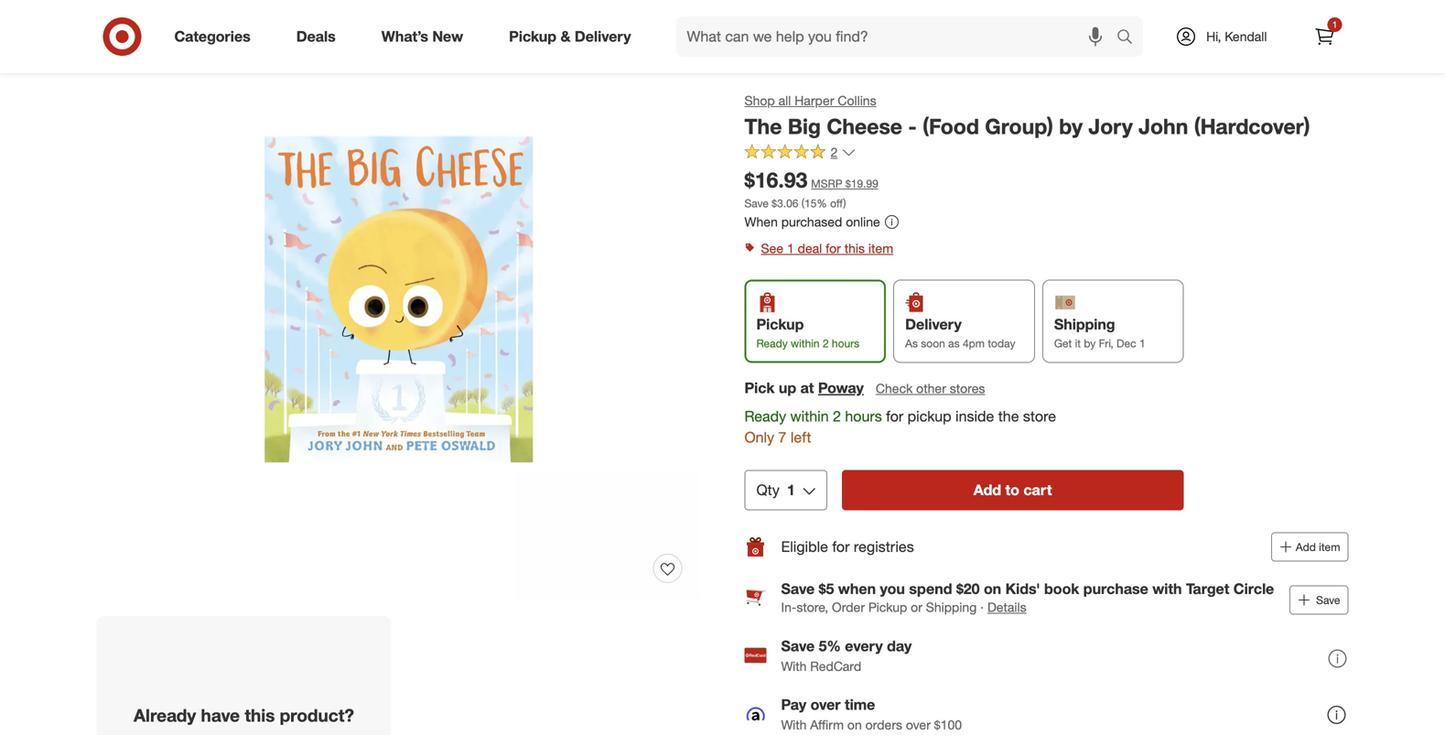 Task type: describe. For each thing, give the bounding box(es) containing it.
pickup for ready
[[757, 315, 804, 333]]

)
[[843, 196, 846, 210]]

shop
[[745, 92, 775, 108]]

hi, kendall
[[1207, 28, 1267, 44]]

the
[[998, 408, 1019, 425]]

for inside ready within 2 hours for pickup inside the store only 7 left
[[886, 408, 904, 425]]

2 inside pickup ready within 2 hours
[[823, 336, 829, 350]]

3.06
[[777, 196, 799, 210]]

what's new
[[381, 28, 463, 45]]

what's
[[381, 28, 428, 45]]

as
[[948, 336, 960, 350]]

redcard
[[810, 658, 861, 674]]

check other stores button
[[875, 379, 986, 399]]

0 vertical spatial item
[[869, 240, 894, 256]]

with inside "pay over time with affirm on orders over $100"
[[781, 717, 807, 733]]

cheese
[[827, 113, 903, 139]]

with
[[1153, 580, 1182, 598]]

&
[[561, 28, 571, 45]]

item inside button
[[1319, 540, 1341, 554]]

cart
[[1024, 481, 1052, 499]]

categories link
[[159, 16, 273, 57]]

2 inside ready within 2 hours for pickup inside the store only 7 left
[[833, 408, 841, 425]]

online
[[846, 214, 880, 230]]

shop all harper collins the big cheese - (food group) by  jory john (hardcover)
[[745, 92, 1310, 139]]

already
[[134, 705, 196, 726]]

get
[[1054, 336, 1072, 350]]

save $5 when you spend $20 on kids' book purchase with target circle in-store, order pickup or shipping ∙ details
[[781, 580, 1274, 615]]

pickup for &
[[509, 28, 557, 45]]

1 horizontal spatial over
[[906, 717, 931, 733]]

left
[[791, 428, 811, 446]]

collins
[[838, 92, 877, 108]]

$16.93 msrp $19.99 save $ 3.06 ( 15 % off )
[[745, 167, 879, 210]]

all
[[779, 92, 791, 108]]

poway
[[818, 379, 864, 397]]

save inside $16.93 msrp $19.99 save $ 3.06 ( 15 % off )
[[745, 196, 769, 210]]

store
[[1023, 408, 1056, 425]]

deal
[[798, 240, 822, 256]]

purchased
[[781, 214, 842, 230]]

$5
[[819, 580, 834, 598]]

jory
[[1089, 113, 1133, 139]]

product?
[[280, 705, 354, 726]]

only
[[745, 428, 774, 446]]

on inside "pay over time with affirm on orders over $100"
[[848, 717, 862, 733]]

pick up at poway
[[745, 379, 864, 397]]

you
[[880, 580, 905, 598]]

eligible
[[781, 538, 828, 556]]

soon
[[921, 336, 945, 350]]

in-
[[781, 599, 797, 615]]

registries
[[854, 538, 914, 556]]

-
[[908, 113, 917, 139]]

ready inside ready within 2 hours for pickup inside the store only 7 left
[[745, 408, 786, 425]]

when
[[745, 214, 778, 230]]

save button
[[1290, 585, 1349, 615]]

to
[[1006, 481, 1020, 499]]

save for save 5% every day with redcard
[[781, 637, 815, 655]]

(hardcover)
[[1194, 113, 1310, 139]]

shipping inside shipping get it by fri, dec 1
[[1054, 315, 1115, 333]]

5%
[[819, 637, 841, 655]]

$19.99
[[846, 177, 879, 191]]

add item button
[[1271, 532, 1349, 561]]

spend
[[909, 580, 952, 598]]

harper
[[795, 92, 834, 108]]

see 1 deal for this item link
[[745, 236, 1349, 261]]

day
[[887, 637, 912, 655]]

(food
[[923, 113, 979, 139]]

within inside ready within 2 hours for pickup inside the store only 7 left
[[790, 408, 829, 425]]

pay over time with affirm on orders over $100
[[781, 696, 962, 733]]

save for save
[[1316, 593, 1341, 607]]

already have this product?
[[134, 705, 354, 726]]

hours inside pickup ready within 2 hours
[[832, 336, 860, 350]]

it
[[1075, 336, 1081, 350]]

15
[[805, 196, 817, 210]]

by inside shop all harper collins the big cheese - (food group) by  jory john (hardcover)
[[1059, 113, 1083, 139]]

circle
[[1234, 580, 1274, 598]]

inside
[[956, 408, 994, 425]]

for inside see 1 deal for this item link
[[826, 240, 841, 256]]

hi,
[[1207, 28, 1221, 44]]

∙
[[980, 599, 984, 615]]

fri,
[[1099, 336, 1114, 350]]

see
[[761, 240, 784, 256]]

have
[[201, 705, 240, 726]]

add for add item
[[1296, 540, 1316, 554]]

within inside pickup ready within 2 hours
[[791, 336, 820, 350]]

$100
[[934, 717, 962, 733]]

eligible for registries
[[781, 538, 914, 556]]

as
[[905, 336, 918, 350]]

What can we help you find? suggestions appear below search field
[[676, 16, 1121, 57]]

2 vertical spatial for
[[832, 538, 850, 556]]

with inside save 5% every day with redcard
[[781, 658, 807, 674]]

new
[[432, 28, 463, 45]]

or
[[911, 599, 923, 615]]

check
[[876, 381, 913, 397]]



Task type: locate. For each thing, give the bounding box(es) containing it.
1 vertical spatial add
[[1296, 540, 1316, 554]]

2 with from the top
[[781, 717, 807, 733]]

1 vertical spatial hours
[[845, 408, 882, 425]]

details button
[[988, 598, 1027, 616]]

within up "pick up at poway"
[[791, 336, 820, 350]]

by right it
[[1084, 336, 1096, 350]]

pickup down you
[[869, 599, 907, 615]]

for
[[826, 240, 841, 256], [886, 408, 904, 425], [832, 538, 850, 556]]

deals
[[296, 28, 336, 45]]

add item
[[1296, 540, 1341, 554]]

with up pay
[[781, 658, 807, 674]]

on inside save $5 when you spend $20 on kids' book purchase with target circle in-store, order pickup or shipping ∙ details
[[984, 580, 1002, 598]]

pickup inside pickup ready within 2 hours
[[757, 315, 804, 333]]

over
[[811, 696, 841, 714], [906, 717, 931, 733]]

on down time at right
[[848, 717, 862, 733]]

0 horizontal spatial shipping
[[926, 599, 977, 615]]

%
[[817, 196, 827, 210]]

$20
[[957, 580, 980, 598]]

2 vertical spatial 2
[[833, 408, 841, 425]]

delivery as soon as 4pm today
[[905, 315, 1016, 350]]

1 horizontal spatial shipping
[[1054, 315, 1115, 333]]

0 vertical spatial within
[[791, 336, 820, 350]]

this right have
[[245, 705, 275, 726]]

ready up only
[[745, 408, 786, 425]]

0 vertical spatial 2
[[831, 144, 838, 160]]

0 horizontal spatial pickup
[[509, 28, 557, 45]]

item up save button
[[1319, 540, 1341, 554]]

for right eligible
[[832, 538, 850, 556]]

save inside save button
[[1316, 593, 1341, 607]]

1 vertical spatial shipping
[[926, 599, 977, 615]]

shipping down $20 in the right bottom of the page
[[926, 599, 977, 615]]

john
[[1139, 113, 1188, 139]]

0 horizontal spatial item
[[869, 240, 894, 256]]

7
[[779, 428, 787, 446]]

1 inside shipping get it by fri, dec 1
[[1140, 336, 1146, 350]]

1 horizontal spatial by
[[1084, 336, 1096, 350]]

ready within 2 hours for pickup inside the store only 7 left
[[745, 408, 1056, 446]]

save for save $5 when you spend $20 on kids' book purchase with target circle in-store, order pickup or shipping ∙ details
[[781, 580, 815, 598]]

2 up poway
[[823, 336, 829, 350]]

other
[[916, 381, 946, 397]]

deals link
[[281, 16, 359, 57]]

dec
[[1117, 336, 1137, 350]]

1 vertical spatial on
[[848, 717, 862, 733]]

0 horizontal spatial on
[[848, 717, 862, 733]]

book
[[1044, 580, 1080, 598]]

0 horizontal spatial add
[[974, 481, 1001, 499]]

1 vertical spatial for
[[886, 408, 904, 425]]

search
[[1109, 29, 1153, 47]]

save left 5% at the bottom of page
[[781, 637, 815, 655]]

1 right the see
[[787, 240, 794, 256]]

1 vertical spatial item
[[1319, 540, 1341, 554]]

pickup up up
[[757, 315, 804, 333]]

stores
[[950, 381, 985, 397]]

save inside save 5% every day with redcard
[[781, 637, 815, 655]]

1 vertical spatial 2
[[823, 336, 829, 350]]

qty 1
[[757, 481, 795, 499]]

1 right the qty on the right bottom of the page
[[787, 481, 795, 499]]

within
[[791, 336, 820, 350], [790, 408, 829, 425]]

1 horizontal spatial on
[[984, 580, 1002, 598]]

2 link
[[745, 143, 856, 165]]

add to cart
[[974, 481, 1052, 499]]

save 5% every day with redcard
[[781, 637, 912, 674]]

1 vertical spatial ready
[[745, 408, 786, 425]]

affirm
[[810, 717, 844, 733]]

by inside shipping get it by fri, dec 1
[[1084, 336, 1096, 350]]

pickup & delivery link
[[494, 16, 654, 57]]

today
[[988, 336, 1016, 350]]

on up the ∙
[[984, 580, 1002, 598]]

qty
[[757, 481, 780, 499]]

1 horizontal spatial this
[[845, 240, 865, 256]]

save inside save $5 when you spend $20 on kids' book purchase with target circle in-store, order pickup or shipping ∙ details
[[781, 580, 815, 598]]

1 vertical spatial by
[[1084, 336, 1096, 350]]

1 right kendall
[[1333, 19, 1338, 30]]

hours down poway button
[[845, 408, 882, 425]]

0 horizontal spatial over
[[811, 696, 841, 714]]

when
[[838, 580, 876, 598]]

4pm
[[963, 336, 985, 350]]

pickup inside save $5 when you spend $20 on kids' book purchase with target circle in-store, order pickup or shipping ∙ details
[[869, 599, 907, 615]]

save left the $
[[745, 196, 769, 210]]

1 vertical spatial pickup
[[757, 315, 804, 333]]

by left jory on the right
[[1059, 113, 1083, 139]]

1 right dec
[[1140, 336, 1146, 350]]

2 horizontal spatial pickup
[[869, 599, 907, 615]]

0 vertical spatial for
[[826, 240, 841, 256]]

2 vertical spatial pickup
[[869, 599, 907, 615]]

0 vertical spatial with
[[781, 658, 807, 674]]

0 vertical spatial this
[[845, 240, 865, 256]]

1 inside 'link'
[[1333, 19, 1338, 30]]

0 horizontal spatial this
[[245, 705, 275, 726]]

save up in-
[[781, 580, 815, 598]]

purchase
[[1084, 580, 1149, 598]]

1 vertical spatial over
[[906, 717, 931, 733]]

delivery up the soon
[[905, 315, 962, 333]]

save down add item
[[1316, 593, 1341, 607]]

the
[[745, 113, 782, 139]]

item
[[869, 240, 894, 256], [1319, 540, 1341, 554]]

group)
[[985, 113, 1053, 139]]

0 vertical spatial pickup
[[509, 28, 557, 45]]

2 down poway button
[[833, 408, 841, 425]]

details
[[988, 599, 1027, 615]]

shipping up it
[[1054, 315, 1115, 333]]

ready up 'pick'
[[757, 336, 788, 350]]

shipping get it by fri, dec 1
[[1054, 315, 1146, 350]]

over up affirm
[[811, 696, 841, 714]]

0 vertical spatial add
[[974, 481, 1001, 499]]

target
[[1186, 580, 1230, 598]]

1 horizontal spatial item
[[1319, 540, 1341, 554]]

order
[[832, 599, 865, 615]]

$16.93
[[745, 167, 808, 193]]

at
[[801, 379, 814, 397]]

ready inside pickup ready within 2 hours
[[757, 336, 788, 350]]

up
[[779, 379, 797, 397]]

2 up msrp at the right top
[[831, 144, 838, 160]]

delivery inside delivery as soon as 4pm today
[[905, 315, 962, 333]]

add
[[974, 481, 1001, 499], [1296, 540, 1316, 554]]

with down pay
[[781, 717, 807, 733]]

kids'
[[1006, 580, 1040, 598]]

hours up poway
[[832, 336, 860, 350]]

add to cart button
[[842, 470, 1184, 510]]

1 vertical spatial delivery
[[905, 315, 962, 333]]

the big cheese - (food group) by  jory john (hardcover), 1 of 2 image
[[97, 0, 701, 601]]

shipping inside save $5 when you spend $20 on kids' book purchase with target circle in-store, order pickup or shipping ∙ details
[[926, 599, 977, 615]]

what's new link
[[366, 16, 486, 57]]

by
[[1059, 113, 1083, 139], [1084, 336, 1096, 350]]

item down online
[[869, 240, 894, 256]]

poway button
[[818, 378, 864, 399]]

time
[[845, 696, 875, 714]]

0 vertical spatial by
[[1059, 113, 1083, 139]]

0 vertical spatial on
[[984, 580, 1002, 598]]

pick
[[745, 379, 775, 397]]

for right the deal
[[826, 240, 841, 256]]

over left $100
[[906, 717, 931, 733]]

on
[[984, 580, 1002, 598], [848, 717, 862, 733]]

pay
[[781, 696, 807, 714]]

pickup ready within 2 hours
[[757, 315, 860, 350]]

add left to
[[974, 481, 1001, 499]]

for down check
[[886, 408, 904, 425]]

ready
[[757, 336, 788, 350], [745, 408, 786, 425]]

hours inside ready within 2 hours for pickup inside the store only 7 left
[[845, 408, 882, 425]]

pickup
[[509, 28, 557, 45], [757, 315, 804, 333], [869, 599, 907, 615]]

1 vertical spatial with
[[781, 717, 807, 733]]

add up save button
[[1296, 540, 1316, 554]]

1 link
[[1305, 16, 1345, 57]]

this down online
[[845, 240, 865, 256]]

delivery
[[575, 28, 631, 45], [905, 315, 962, 333]]

1 with from the top
[[781, 658, 807, 674]]

add for add to cart
[[974, 481, 1001, 499]]

0 vertical spatial ready
[[757, 336, 788, 350]]

pickup
[[908, 408, 952, 425]]

within up "left"
[[790, 408, 829, 425]]

1 vertical spatial within
[[790, 408, 829, 425]]

1 vertical spatial this
[[245, 705, 275, 726]]

1 horizontal spatial pickup
[[757, 315, 804, 333]]

check other stores
[[876, 381, 985, 397]]

pickup & delivery
[[509, 28, 631, 45]]

0 vertical spatial delivery
[[575, 28, 631, 45]]

shipping
[[1054, 315, 1115, 333], [926, 599, 977, 615]]

with
[[781, 658, 807, 674], [781, 717, 807, 733]]

when purchased online
[[745, 214, 880, 230]]

0 horizontal spatial delivery
[[575, 28, 631, 45]]

delivery right & at the left top
[[575, 28, 631, 45]]

0 vertical spatial hours
[[832, 336, 860, 350]]

search button
[[1109, 16, 1153, 60]]

orders
[[866, 717, 903, 733]]

0 horizontal spatial by
[[1059, 113, 1083, 139]]

0 vertical spatial shipping
[[1054, 315, 1115, 333]]

1 horizontal spatial add
[[1296, 540, 1316, 554]]

0 vertical spatial over
[[811, 696, 841, 714]]

pickup left & at the left top
[[509, 28, 557, 45]]

1 horizontal spatial delivery
[[905, 315, 962, 333]]



Task type: vqa. For each thing, say whether or not it's contained in the screenshot.
3rd Lamar from the left
no



